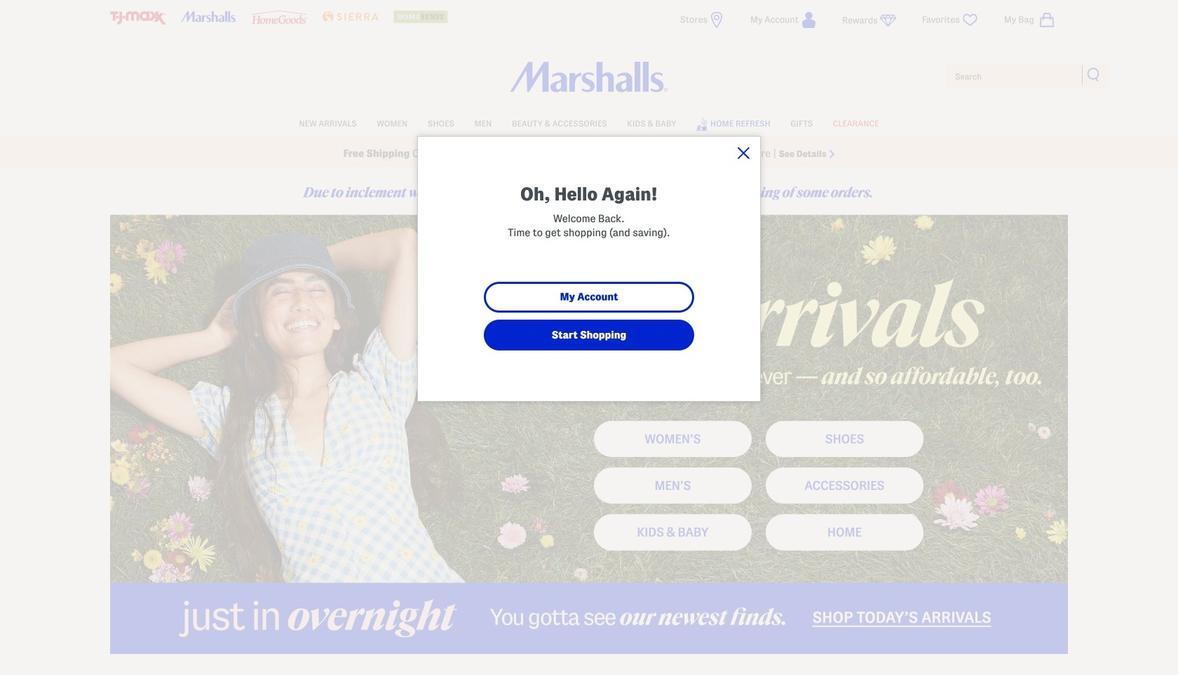 Task type: vqa. For each thing, say whether or not it's contained in the screenshot.
dialog
yes



Task type: describe. For each thing, give the bounding box(es) containing it.
site search search field
[[945, 62, 1109, 90]]

none submit inside site search search box
[[1087, 67, 1101, 81]]

just in overnight. you've gotta see our newest finds. image
[[110, 583, 1068, 654]]



Task type: locate. For each thing, give the bounding box(es) containing it.
None submit
[[1087, 67, 1101, 81]]

homesense.com image
[[393, 11, 449, 23]]

dialog
[[417, 136, 761, 402]]

new arrivals. our latest drop is better than ever ã¢ââ and so affordable, too. image
[[110, 215, 1068, 583]]

main content
[[110, 170, 1068, 675]]

Search text field
[[945, 62, 1109, 90]]

sierra.com image
[[322, 11, 379, 22]]

menu bar
[[110, 111, 1068, 136]]

tjmaxx.com image
[[110, 11, 166, 25]]

marshalls.com image
[[181, 11, 237, 22]]

close dialog element
[[738, 147, 750, 159]]

banner
[[0, 0, 1178, 167]]

homegoods.com image
[[252, 11, 308, 24]]

marquee
[[0, 140, 1178, 167]]



